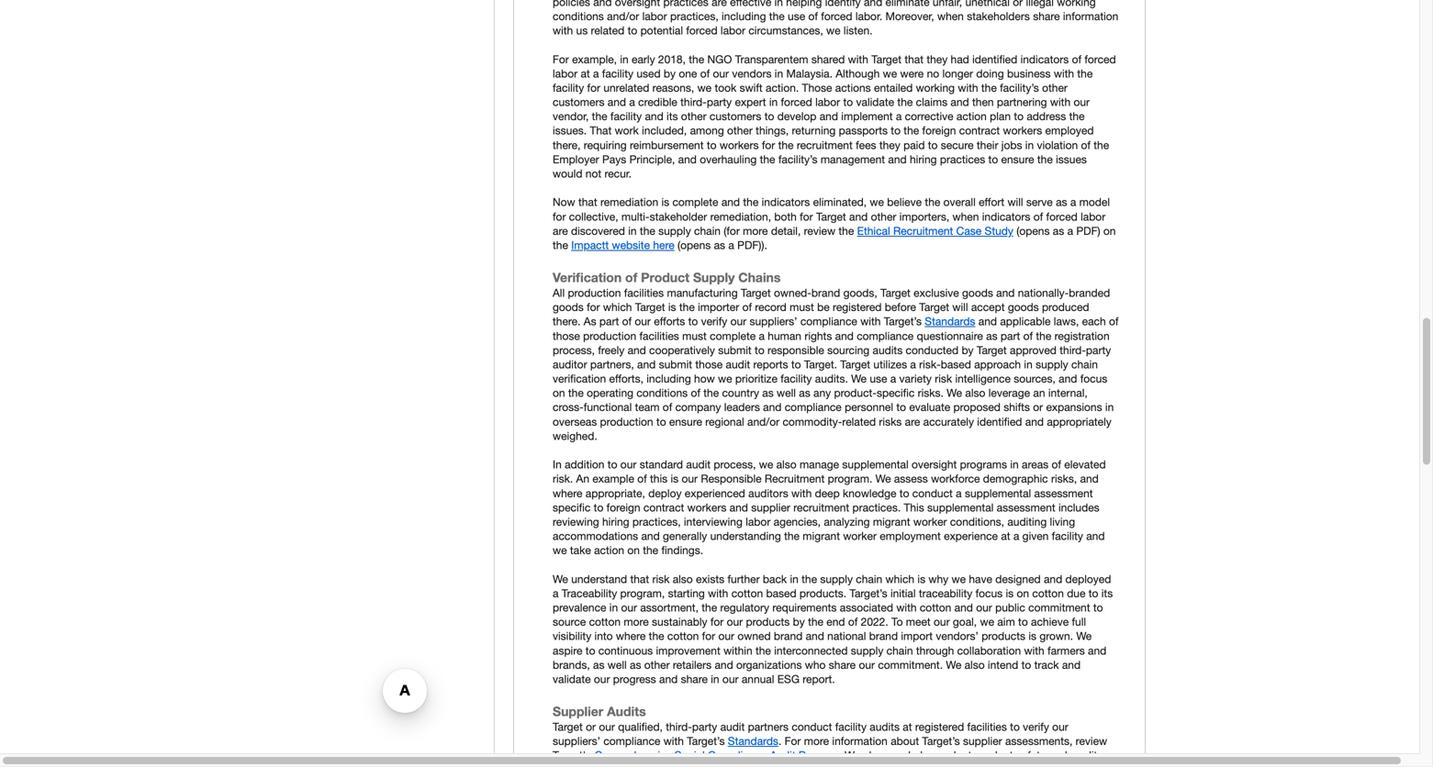 Task type: vqa. For each thing, say whether or not it's contained in the screenshot.
"part" to the middle
yes



Task type: locate. For each thing, give the bounding box(es) containing it.
the inside verification of product supply chains all production facilities manufacturing target owned-brand goods, target exclusive goods and nationally-branded goods for which target is the importer of record must be registered before target will accept goods produced there. as part of our efforts to verify our suppliers' compliance with target's
[[679, 301, 695, 314]]

part inside 'and applicable laws, each of those production facilities must complete a human rights and compliance questionnaire as part of the registration process, freely and cooperatively submit to responsible sourcing audits conducted by target approved third-party auditor partners, and submit those audit reports to target. target utilizes a risk-based approach in supply chain verification efforts, including how we prioritize facility audits. we use a variety risk intelligence sources, and focus on the operating conditions of the country as well as any product-specific risks. we also leverage an internal, cross-functional team of company leaders and compliance personnel to evaluate proposed shifts or expansions in overseas production to ensure regional and/or commodity-related risks are accurately identified and appropriately weighed.'
[[1001, 329, 1020, 342]]

well inside . we also regularly conduct product safety and quality assurance audits as well as ctpat supply chain security audits (as part of the
[[654, 764, 673, 768]]

rights
[[805, 329, 832, 342]]

also
[[965, 387, 986, 400], [776, 458, 797, 471], [673, 573, 693, 586], [965, 659, 985, 672], [863, 749, 883, 762]]

and down practices,
[[641, 530, 660, 543]]

on inside 'and applicable laws, each of those production facilities must complete a human rights and compliance questionnaire as part of the registration process, freely and cooperatively submit to responsible sourcing audits conducted by target approved third-party auditor partners, and submit those audit reports to target. target utilizes a risk-based approach in supply chain verification efforts, including how we prioritize facility audits. we use a variety risk intelligence sources, and focus on the operating conditions of the country as well as any product-specific risks. we also leverage an internal, cross-functional team of company leaders and compliance personnel to evaluate proposed shifts or expansions in overseas production to ensure regional and/or commodity-related risks are accurately identified and appropriately weighed.'
[[553, 387, 565, 400]]

target's
[[553, 749, 591, 762]]

audit inside in addition to our standard audit process, we also manage supplemental oversight programs in areas of elevated risk. an example of this is our responsible recruitment program. we assess workforce demographic risks, and where appropriate, deploy experienced auditors with deep knowledge to conduct a supplemental assessment specific to foreign contract workers and supplier recruitment practices. this supplemental assessment includes reviewing hiring practices, interviewing labor agencies, analyzing migrant worker conditions, auditing living accommodations and generally understanding the migrant worker employment experience at a given facility and we take action on the findings.
[[686, 458, 711, 471]]

party down registration
[[1086, 344, 1111, 357]]

0 horizontal spatial recruitment
[[765, 473, 825, 485]]

(opens as a pdf) on the
[[553, 224, 1116, 252]]

review inside now that remediation is complete and the indicators eliminated, we believe the overall effort will serve as a model for collective, multi-stakeholder remediation, both for target and other importers, when indicators of forced labor are discovered in the supply chain (for more detail, review the
[[804, 224, 836, 237]]

in up the action.
[[775, 67, 783, 80]]

1 vertical spatial worker
[[843, 530, 877, 543]]

1 vertical spatial must
[[682, 329, 707, 342]]

0 vertical spatial recruitment
[[893, 224, 953, 237]]

0 horizontal spatial goods
[[553, 301, 584, 314]]

we left took
[[697, 81, 712, 94]]

related
[[842, 415, 876, 428]]

and down experienced
[[730, 501, 748, 514]]

source
[[553, 616, 586, 629]]

0 horizontal spatial review
[[804, 224, 836, 237]]

labor down model
[[1081, 210, 1106, 223]]

and up interconnected
[[806, 630, 824, 643]]

supplier inside in addition to our standard audit process, we also manage supplemental oversight programs in areas of elevated risk. an example of this is our responsible recruitment program. we assess workforce demographic risks, and where appropriate, deploy experienced auditors with deep knowledge to conduct a supplemental assessment specific to foreign contract workers and supplier recruitment practices. this supplemental assessment includes reviewing hiring practices, interviewing labor agencies, analyzing migrant worker conditions, auditing living accommodations and generally understanding the migrant worker employment experience at a given facility and we take action on the findings.
[[751, 501, 790, 514]]

assess
[[894, 473, 928, 485]]

brands,
[[553, 659, 590, 672]]

requiring
[[584, 138, 627, 151]]

in
[[620, 53, 629, 65], [775, 67, 783, 80], [769, 96, 778, 108], [1025, 138, 1034, 151], [628, 224, 637, 237], [1024, 358, 1033, 371], [1105, 401, 1114, 414], [1010, 458, 1019, 471], [790, 573, 799, 586], [609, 601, 618, 614], [711, 673, 719, 686]]

focus
[[1080, 372, 1108, 385], [976, 587, 1003, 600]]

0 vertical spatial third-
[[680, 96, 707, 108]]

products
[[746, 616, 790, 629], [982, 630, 1026, 643]]

for inside for example, in early 2018, the ngo transparentem shared with target that they had identified indicators of forced labor at a facility used by one of our vendors in malaysia. although we were no longer doing business with the facility for unrelated reasons, we took swift action. those actions entailed working with the facility's other customers and a credible third-party expert in forced labor to validate the claims and then partnering with our vendor, the facility and its other customers to develop and implement a corrective action plan to address the issues. that work included, among other things, returning passports to the foreign contract workers employed there, requiring reimbursement to workers for the recruitment fees they paid to secure their jobs in violation of the employer pays principle, and overhauling the facility's management and hiring practices to ensure the issues would not recur.
[[553, 53, 569, 65]]

0 vertical spatial based
[[941, 358, 971, 371]]

we understand that risk also exists further back in the supply chain which is why we have designed and deployed a traceability program, starting with cotton based products. target's initial traceability focus is on cotton due to its prevalence in our assortment, the regulatory requirements associated with cotton and our public commitment to source cotton more sustainably for our products by the end of 2022. to meet our goal, we aim to achieve full visibility into where the cotton for our owned brand and national brand import vendors' products is grown. we aspire to continuous improvement within the interconnected supply chain through collaboration with farmers and brands, as well as other retailers and organizations who share our commitment. we also intend to track and validate our progress and share in our annual esg report.
[[553, 573, 1113, 686]]

sourcing
[[827, 344, 870, 357]]

audits inside 'and applicable laws, each of those production facilities must complete a human rights and compliance questionnaire as part of the registration process, freely and cooperatively submit to responsible sourcing audits conducted by target approved third-party auditor partners, and submit those audit reports to target. target utilizes a risk-based approach in supply chain verification efforts, including how we prioritize facility audits. we use a variety risk intelligence sources, and focus on the operating conditions of the country as well as any product-specific risks. we also leverage an internal, cross-functional team of company leaders and compliance personnel to evaluate proposed shifts or expansions in overseas production to ensure regional and/or commodity-related risks are accurately identified and appropriately weighed.'
[[873, 344, 903, 357]]

which inside verification of product supply chains all production facilities manufacturing target owned-brand goods, target exclusive goods and nationally-branded goods for which target is the importer of record must be registered before target will accept goods produced there. as part of our efforts to verify our suppliers' compliance with target's
[[603, 301, 632, 314]]

organizations
[[736, 659, 802, 672]]

of up the issues
[[1081, 138, 1091, 151]]

0 horizontal spatial will
[[952, 301, 968, 314]]

by down questionnaire
[[962, 344, 974, 357]]

2 vertical spatial conduct
[[931, 749, 972, 762]]

and up accept
[[996, 286, 1015, 299]]

0 horizontal spatial which
[[603, 301, 632, 314]]

. up audit
[[779, 735, 782, 748]]

we inside in addition to our standard audit process, we also manage supplemental oversight programs in areas of elevated risk. an example of this is our responsible recruitment program. we assess workforce demographic risks, and where appropriate, deploy experienced auditors with deep knowledge to conduct a supplemental assessment specific to foreign contract workers and supplier recruitment practices. this supplemental assessment includes reviewing hiring practices, interviewing labor agencies, analyzing migrant worker conditions, auditing living accommodations and generally understanding the migrant worker employment experience at a given facility and we take action on the findings.
[[876, 473, 891, 485]]

0 vertical spatial for
[[553, 53, 569, 65]]

auditing
[[1008, 516, 1047, 528]]

part
[[599, 315, 619, 328], [1001, 329, 1020, 342], [884, 764, 904, 768]]

facilities
[[624, 286, 664, 299], [639, 329, 679, 342], [967, 721, 1007, 734]]

also up (as on the right
[[863, 749, 883, 762]]

also up 'proposed'
[[965, 387, 986, 400]]

facility up "unrelated"
[[602, 67, 634, 80]]

ensure down the jobs
[[1001, 153, 1034, 166]]

1 vertical spatial specific
[[553, 501, 591, 514]]

1 vertical spatial or
[[586, 721, 596, 734]]

0 horizontal spatial standards
[[728, 735, 779, 748]]

0 vertical spatial those
[[553, 329, 580, 342]]

action inside for example, in early 2018, the ngo transparentem shared with target that they had identified indicators of forced labor at a facility used by one of our vendors in malaysia. although we were no longer doing business with the facility for unrelated reasons, we took swift action. those actions entailed working with the facility's other customers and a credible third-party expert in forced labor to validate the claims and then partnering with our vendor, the facility and its other customers to develop and implement a corrective action plan to address the issues. that work included, among other things, returning passports to the foreign contract workers employed there, requiring reimbursement to workers for the recruitment fees they paid to secure their jobs in violation of the employer pays principle, and overhauling the facility's management and hiring practices to ensure the issues would not recur.
[[957, 110, 987, 123]]

share right who
[[829, 659, 856, 672]]

reimbursement
[[630, 138, 704, 151]]

0 vertical spatial review
[[804, 224, 836, 237]]

cotton down sustainably
[[667, 630, 699, 643]]

1 horizontal spatial or
[[1033, 401, 1043, 414]]

our down ngo
[[713, 67, 729, 80]]

is inside now that remediation is complete and the indicators eliminated, we believe the overall effort will serve as a model for collective, multi-stakeholder remediation, both for target and other importers, when indicators of forced labor are discovered in the supply chain (for more detail, review the
[[662, 196, 669, 209]]

foreign down "corrective" on the top
[[922, 124, 956, 137]]

target down chains
[[741, 286, 771, 299]]

0 vertical spatial risk
[[935, 372, 952, 385]]

recruitment down 'deep' at the bottom right of page
[[794, 501, 849, 514]]

1 horizontal spatial part
[[884, 764, 904, 768]]

more inside now that remediation is complete and the indicators eliminated, we believe the overall effort will serve as a model for collective, multi-stakeholder remediation, both for target and other importers, when indicators of forced labor are discovered in the supply chain (for more detail, review the
[[743, 224, 768, 237]]

specific up reviewing
[[553, 501, 591, 514]]

validate inside the we understand that risk also exists further back in the supply chain which is why we have designed and deployed a traceability program, starting with cotton based products. target's initial traceability focus is on cotton due to its prevalence in our assortment, the regulatory requirements associated with cotton and our public commitment to source cotton more sustainably for our products by the end of 2022. to meet our goal, we aim to achieve full visibility into where the cotton for our owned brand and national brand import vendors' products is grown. we aspire to continuous improvement within the interconnected supply chain through collaboration with farmers and brands, as well as other retailers and organizations who share our commitment. we also intend to track and validate our progress and share in our annual esg report.
[[553, 673, 591, 686]]

swift
[[740, 81, 763, 94]]

party inside 'and applicable laws, each of those production facilities must complete a human rights and compliance questionnaire as part of the registration process, freely and cooperatively submit to responsible sourcing audits conducted by target approved third-party auditor partners, and submit those audit reports to target. target utilizes a risk-based approach in supply chain verification efforts, including how we prioritize facility audits. we use a variety risk intelligence sources, and focus on the operating conditions of the country as well as any product-specific risks. we also leverage an internal, cross-functional team of company leaders and compliance personnel to evaluate proposed shifts or expansions in overseas production to ensure regional and/or commodity-related risks are accurately identified and appropriately weighed.'
[[1086, 344, 1111, 357]]

verify
[[701, 315, 727, 328], [1023, 721, 1049, 734]]

forced inside now that remediation is complete and the indicators eliminated, we believe the overall effort will serve as a model for collective, multi-stakeholder remediation, both for target and other importers, when indicators of forced labor are discovered in the supply chain (for more detail, review the
[[1046, 210, 1078, 223]]

exclusive
[[914, 286, 959, 299]]

to
[[843, 96, 853, 108], [765, 110, 774, 123], [1014, 110, 1024, 123], [891, 124, 901, 137], [707, 138, 717, 151], [928, 138, 938, 151], [988, 153, 998, 166], [688, 315, 698, 328], [755, 344, 765, 357], [791, 358, 801, 371], [896, 401, 906, 414], [656, 415, 666, 428], [608, 458, 617, 471], [900, 487, 909, 500], [594, 501, 604, 514], [1089, 587, 1099, 600], [1093, 601, 1103, 614], [1018, 616, 1028, 629], [586, 644, 595, 657], [1022, 659, 1031, 672], [1010, 721, 1020, 734]]

cotton up commitment
[[1032, 587, 1064, 600]]

supply up 'sources,'
[[1036, 358, 1068, 371]]

0 vertical spatial suppliers'
[[750, 315, 797, 328]]

this
[[650, 473, 668, 485]]

practices,
[[633, 516, 681, 528]]

their
[[977, 138, 998, 151]]

of down serve
[[1034, 210, 1043, 223]]

compliance
[[800, 315, 857, 328], [857, 329, 914, 342], [785, 401, 842, 414], [604, 735, 660, 748]]

1 horizontal spatial review
[[1076, 735, 1107, 748]]

products.
[[800, 587, 847, 600]]

0 vertical spatial identified
[[972, 53, 1018, 65]]

0 horizontal spatial .
[[779, 735, 782, 748]]

stakeholder
[[650, 210, 707, 223]]

focus inside 'and applicable laws, each of those production facilities must complete a human rights and compliance questionnaire as part of the registration process, freely and cooperatively submit to responsible sourcing audits conducted by target approved third-party auditor partners, and submit those audit reports to target. target utilizes a risk-based approach in supply chain verification efforts, including how we prioritize facility audits. we use a variety risk intelligence sources, and focus on the operating conditions of the country as well as any product-specific risks. we also leverage an internal, cross-functional team of company leaders and compliance personnel to evaluate proposed shifts or expansions in overseas production to ensure regional and/or commodity-related risks are accurately identified and appropriately weighed.'
[[1080, 372, 1108, 385]]

other
[[1042, 81, 1068, 94], [681, 110, 707, 123], [727, 124, 753, 137], [871, 210, 897, 223], [644, 659, 670, 672]]

on inside in addition to our standard audit process, we also manage supplemental oversight programs in areas of elevated risk. an example of this is our responsible recruitment program. we assess workforce demographic risks, and where appropriate, deploy experienced auditors with deep knowledge to conduct a supplemental assessment specific to foreign contract workers and supplier recruitment practices. this supplemental assessment includes reviewing hiring practices, interviewing labor agencies, analyzing migrant worker conditions, auditing living accommodations and generally understanding the migrant worker employment experience at a given facility and we take action on the findings.
[[627, 544, 640, 557]]

pdf)).
[[737, 239, 767, 252]]

compliance inside supplier audits target or our qualified, third-party audit partners conduct facility audits at registered facilities to verify our suppliers' compliance with target's
[[604, 735, 660, 748]]

0 vertical spatial share
[[829, 659, 856, 672]]

1 vertical spatial that
[[578, 196, 597, 209]]

they right the fees
[[879, 138, 900, 151]]

facility down target.
[[781, 372, 812, 385]]

labor
[[553, 67, 578, 80], [815, 96, 840, 108], [1081, 210, 1106, 223], [746, 516, 771, 528]]

at inside in addition to our standard audit process, we also manage supplemental oversight programs in areas of elevated risk. an example of this is our responsible recruitment program. we assess workforce demographic risks, and where appropriate, deploy experienced auditors with deep knowledge to conduct a supplemental assessment specific to foreign contract workers and supplier recruitment practices. this supplemental assessment includes reviewing hiring practices, interviewing labor agencies, analyzing migrant worker conditions, auditing living accommodations and generally understanding the migrant worker employment experience at a given facility and we take action on the findings.
[[1001, 530, 1011, 543]]

that inside now that remediation is complete and the indicators eliminated, we believe the overall effort will serve as a model for collective, multi-stakeholder remediation, both for target and other importers, when indicators of forced labor are discovered in the supply chain (for more detail, review the
[[578, 196, 597, 209]]

areas
[[1022, 458, 1049, 471]]

of up risks,
[[1052, 458, 1061, 471]]

facility inside in addition to our standard audit process, we also manage supplemental oversight programs in areas of elevated risk. an example of this is our responsible recruitment program. we assess workforce demographic risks, and where appropriate, deploy experienced auditors with deep knowledge to conduct a supplemental assessment specific to foreign contract workers and supplier recruitment practices. this supplemental assessment includes reviewing hiring practices, interviewing labor agencies, analyzing migrant worker conditions, auditing living accommodations and generally understanding the migrant worker employment experience at a given facility and we take action on the findings.
[[1052, 530, 1083, 543]]

is up efforts on the top left of the page
[[668, 301, 676, 314]]

validate inside for example, in early 2018, the ngo transparentem shared with target that they had identified indicators of forced labor at a facility used by one of our vendors in malaysia. although we were no longer doing business with the facility for unrelated reasons, we took swift action. those actions entailed working with the facility's other customers and a credible third-party expert in forced labor to validate the claims and then partnering with our vendor, the facility and its other customers to develop and implement a corrective action plan to address the issues. that work included, among other things, returning passports to the foreign contract workers employed there, requiring reimbursement to workers for the recruitment fees they paid to secure their jobs in violation of the employer pays principle, and overhauling the facility's management and hiring practices to ensure the issues would not recur.
[[856, 96, 894, 108]]

identified inside 'and applicable laws, each of those production facilities must complete a human rights and compliance questionnaire as part of the registration process, freely and cooperatively submit to responsible sourcing audits conducted by target approved third-party auditor partners, and submit those audit reports to target. target utilizes a risk-based approach in supply chain verification efforts, including how we prioritize facility audits. we use a variety risk intelligence sources, and focus on the operating conditions of the country as well as any product-specific risks. we also leverage an internal, cross-functional team of company leaders and compliance personnel to evaluate proposed shifts or expansions in overseas production to ensure regional and/or commodity-related risks are accurately identified and appropriately weighed.'
[[977, 415, 1022, 428]]

within
[[724, 644, 753, 657]]

a inside (opens as a pdf) on the
[[1067, 224, 1073, 237]]

facilities inside 'and applicable laws, each of those production facilities must complete a human rights and compliance questionnaire as part of the registration process, freely and cooperatively submit to responsible sourcing audits conducted by target approved third-party auditor partners, and submit those audit reports to target. target utilizes a risk-based approach in supply chain verification efforts, including how we prioritize facility audits. we use a variety risk intelligence sources, and focus on the operating conditions of the country as well as any product-specific risks. we also leverage an internal, cross-functional team of company leaders and compliance personnel to evaluate proposed shifts or expansions in overseas production to ensure regional and/or commodity-related risks are accurately identified and appropriately weighed.'
[[639, 329, 679, 342]]

that up collective,
[[578, 196, 597, 209]]

through
[[916, 644, 954, 657]]

supplemental up program.
[[842, 458, 909, 471]]

party inside for example, in early 2018, the ngo transparentem shared with target that they had identified indicators of forced labor at a facility used by one of our vendors in malaysia. although we were no longer doing business with the facility for unrelated reasons, we took swift action. those actions entailed working with the facility's other customers and a credible third-party expert in forced labor to validate the claims and then partnering with our vendor, the facility and its other customers to develop and implement a corrective action plan to address the issues. that work included, among other things, returning passports to the foreign contract workers employed there, requiring reimbursement to workers for the recruitment fees they paid to secure their jobs in violation of the employer pays principle, and overhauling the facility's management and hiring practices to ensure the issues would not recur.
[[707, 96, 732, 108]]

1 vertical spatial hiring
[[602, 516, 629, 528]]

0 vertical spatial hiring
[[910, 153, 937, 166]]

target up approach
[[977, 344, 1007, 357]]

also up starting
[[673, 573, 693, 586]]

our down national
[[859, 659, 875, 672]]

country
[[722, 387, 759, 400]]

based inside the we understand that risk also exists further back in the supply chain which is why we have designed and deployed a traceability program, starting with cotton based products. target's initial traceability focus is on cotton due to its prevalence in our assortment, the regulatory requirements associated with cotton and our public commitment to source cotton more sustainably for our products by the end of 2022. to meet our goal, we aim to achieve full visibility into where the cotton for our owned brand and national brand import vendors' products is grown. we aspire to continuous improvement within the interconnected supply chain through collaboration with farmers and brands, as well as other retailers and organizations who share our commitment. we also intend to track and validate our progress and share in our annual esg report.
[[766, 587, 797, 600]]

is inside verification of product supply chains all production facilities manufacturing target owned-brand goods, target exclusive goods and nationally-branded goods for which target is the importer of record must be registered before target will accept goods produced there. as part of our efforts to verify our suppliers' compliance with target's
[[668, 301, 676, 314]]

as inside (opens as a pdf) on the
[[1053, 224, 1064, 237]]

other up the among
[[681, 110, 707, 123]]

deep
[[815, 487, 840, 500]]

experience
[[944, 530, 998, 543]]

0 horizontal spatial are
[[553, 224, 568, 237]]

qualified,
[[618, 721, 663, 734]]

where up continuous at the bottom
[[616, 630, 646, 643]]

complete inside now that remediation is complete and the indicators eliminated, we believe the overall effort will serve as a model for collective, multi-stakeholder remediation, both for target and other importers, when indicators of forced labor are discovered in the supply chain (for more detail, review the
[[673, 196, 718, 209]]

customers up vendor,
[[553, 96, 605, 108]]

facilities down efforts on the top left of the page
[[639, 329, 679, 342]]

conditions,
[[950, 516, 1004, 528]]

1 vertical spatial recruitment
[[765, 473, 825, 485]]

1 horizontal spatial registered
[[915, 721, 964, 734]]

as
[[584, 315, 596, 328]]

0 vertical spatial party
[[707, 96, 732, 108]]

must inside 'and applicable laws, each of those production facilities must complete a human rights and compliance questionnaire as part of the registration process, freely and cooperatively submit to responsible sourcing audits conducted by target approved third-party auditor partners, and submit those audit reports to target. target utilizes a risk-based approach in supply chain verification efforts, including how we prioritize facility audits. we use a variety risk intelligence sources, and focus on the operating conditions of the country as well as any product-specific risks. we also leverage an internal, cross-functional team of company leaders and compliance personnel to evaluate proposed shifts or expansions in overseas production to ensure regional and/or commodity-related risks are accurately identified and appropriately weighed.'
[[682, 329, 707, 342]]

conduct
[[912, 487, 953, 500], [792, 721, 832, 734], [931, 749, 972, 762]]

risk
[[935, 372, 952, 385], [652, 573, 670, 586]]

0 horizontal spatial well
[[608, 659, 627, 672]]

risk up risks.
[[935, 372, 952, 385]]

associated
[[840, 601, 893, 614]]

record
[[755, 301, 787, 314]]

facility up vendor,
[[553, 81, 584, 94]]

1 horizontal spatial must
[[790, 301, 814, 314]]

verify inside supplier audits target or our qualified, third-party audit partners conduct facility audits at registered facilities to verify our suppliers' compliance with target's
[[1023, 721, 1049, 734]]

assessment down risks,
[[1034, 487, 1093, 500]]

1 vertical spatial contract
[[644, 501, 684, 514]]

0 vertical spatial production
[[568, 286, 621, 299]]

1 horizontal spatial well
[[654, 764, 673, 768]]

with down longer
[[958, 81, 978, 94]]

early
[[632, 53, 655, 65]]

0 horizontal spatial worker
[[843, 530, 877, 543]]

we up "knowledge"
[[876, 473, 891, 485]]

for down example,
[[587, 81, 600, 94]]

with inside supplier audits target or our qualified, third-party audit partners conduct facility audits at registered facilities to verify our suppliers' compliance with target's
[[664, 735, 684, 748]]

auditor
[[553, 358, 587, 371]]

0 vertical spatial facilities
[[624, 286, 664, 299]]

1 vertical spatial on
[[627, 544, 640, 557]]

0 vertical spatial facility's
[[1000, 81, 1039, 94]]

recruitment inside in addition to our standard audit process, we also manage supplemental oversight programs in areas of elevated risk. an example of this is our responsible recruitment program. we assess workforce demographic risks, and where appropriate, deploy experienced auditors with deep knowledge to conduct a supplemental assessment specific to foreign contract workers and supplier recruitment practices. this supplemental assessment includes reviewing hiring practices, interviewing labor agencies, analyzing migrant worker conditions, auditing living accommodations and generally understanding the migrant worker employment experience at a given facility and we take action on the findings.
[[794, 501, 849, 514]]

0 horizontal spatial for
[[553, 53, 569, 65]]

0 vertical spatial audit
[[726, 358, 750, 371]]

of inside the we understand that risk also exists further back in the supply chain which is why we have designed and deployed a traceability program, starting with cotton based products. target's initial traceability focus is on cotton due to its prevalence in our assortment, the regulatory requirements associated with cotton and our public commitment to source cotton more sustainably for our products by the end of 2022. to meet our goal, we aim to achieve full visibility into where the cotton for our owned brand and national brand import vendors' products is grown. we aspire to continuous improvement within the interconnected supply chain through collaboration with farmers and brands, as well as other retailers and organizations who share our commitment. we also intend to track and validate our progress and share in our annual esg report.
[[848, 616, 858, 629]]

2 horizontal spatial part
[[1001, 329, 1020, 342]]

1 vertical spatial workers
[[720, 138, 759, 151]]

target's inside ". for more information about target's supplier assessments, review target's"
[[922, 735, 960, 748]]

1 horizontal spatial foreign
[[922, 124, 956, 137]]

will right 'effort'
[[1008, 196, 1023, 209]]

1 horizontal spatial by
[[793, 616, 805, 629]]

complete up stakeholder
[[673, 196, 718, 209]]

we inside 'and applicable laws, each of those production facilities must complete a human rights and compliance questionnaire as part of the registration process, freely and cooperatively submit to responsible sourcing audits conducted by target approved third-party auditor partners, and submit those audit reports to target. target utilizes a risk-based approach in supply chain verification efforts, including how we prioritize facility audits. we use a variety risk intelligence sources, and focus on the operating conditions of the country as well as any product-specific risks. we also leverage an internal, cross-functional team of company leaders and compliance personnel to evaluate proposed shifts or expansions in overseas production to ensure regional and/or commodity-related risks are accurately identified and appropriately weighed.'
[[718, 372, 732, 385]]

0 horizontal spatial foreign
[[607, 501, 640, 514]]

1 vertical spatial assessment
[[997, 501, 1056, 514]]

a up prevalence
[[553, 587, 559, 600]]

2 vertical spatial by
[[793, 616, 805, 629]]

brand down 2022.
[[869, 630, 898, 643]]

who
[[805, 659, 826, 672]]

identified
[[972, 53, 1018, 65], [977, 415, 1022, 428]]

are inside 'and applicable laws, each of those production facilities must complete a human rights and compliance questionnaire as part of the registration process, freely and cooperatively submit to responsible sourcing audits conducted by target approved third-party auditor partners, and submit those audit reports to target. target utilizes a risk-based approach in supply chain verification efforts, including how we prioritize facility audits. we use a variety risk intelligence sources, and focus on the operating conditions of the country as well as any product-specific risks. we also leverage an internal, cross-functional team of company leaders and compliance personnel to evaluate proposed shifts or expansions in overseas production to ensure regional and/or commodity-related risks are accurately identified and appropriately weighed.'
[[905, 415, 920, 428]]

must down owned- at the right of page
[[790, 301, 814, 314]]

0 horizontal spatial where
[[553, 487, 583, 500]]

and up commitment
[[1044, 573, 1062, 586]]

registered down goods,
[[833, 301, 882, 314]]

1 horizontal spatial standards
[[925, 315, 975, 328]]

a down (for
[[728, 239, 734, 252]]

specific inside 'and applicable laws, each of those production facilities must complete a human rights and compliance questionnaire as part of the registration process, freely and cooperatively submit to responsible sourcing audits conducted by target approved third-party auditor partners, and submit those audit reports to target. target utilizes a risk-based approach in supply chain verification efforts, including how we prioritize facility audits. we use a variety risk intelligence sources, and focus on the operating conditions of the country as well as any product-specific risks. we also leverage an internal, cross-functional team of company leaders and compliance personnel to evaluate proposed shifts or expansions in overseas production to ensure regional and/or commodity-related risks are accurately identified and appropriately weighed.'
[[877, 387, 915, 400]]

our left annual
[[723, 673, 739, 686]]

with up social
[[664, 735, 684, 748]]

not
[[586, 167, 602, 180]]

2 vertical spatial forced
[[1046, 210, 1078, 223]]

1 vertical spatial audit
[[686, 458, 711, 471]]

its inside the we understand that risk also exists further back in the supply chain which is why we have designed and deployed a traceability program, starting with cotton based products. target's initial traceability focus is on cotton due to its prevalence in our assortment, the regulatory requirements associated with cotton and our public commitment to source cotton more sustainably for our products by the end of 2022. to meet our goal, we aim to achieve full visibility into where the cotton for our owned brand and national brand import vendors' products is grown. we aspire to continuous improvement within the interconnected supply chain through collaboration with farmers and brands, as well as other retailers and organizations who share our commitment. we also intend to track and validate our progress and share in our annual esg report.
[[1102, 587, 1113, 600]]

2 vertical spatial party
[[692, 721, 717, 734]]

registered inside supplier audits target or our qualified, third-party audit partners conduct facility audits at registered facilities to verify our suppliers' compliance with target's
[[915, 721, 964, 734]]

they
[[927, 53, 948, 65], [879, 138, 900, 151]]

also inside . we also regularly conduct product safety and quality assurance audits as well as ctpat supply chain security audits (as part of the
[[863, 749, 883, 762]]

1 horizontal spatial will
[[1008, 196, 1023, 209]]

1 horizontal spatial are
[[905, 415, 920, 428]]

1 vertical spatial process,
[[714, 458, 756, 471]]

partners,
[[590, 358, 634, 371]]

standard
[[640, 458, 683, 471]]

. down information
[[839, 749, 842, 762]]

0 vertical spatial standards link
[[925, 315, 975, 328]]

0 vertical spatial registered
[[833, 301, 882, 314]]

supplier audits target or our qualified, third-party audit partners conduct facility audits at registered facilities to verify our suppliers' compliance with target's
[[553, 704, 1069, 748]]

that inside for example, in early 2018, the ngo transparentem shared with target that they had identified indicators of forced labor at a facility used by one of our vendors in malaysia. although we were no longer doing business with the facility for unrelated reasons, we took swift action. those actions entailed working with the facility's other customers and a credible third-party expert in forced labor to validate the claims and then partnering with our vendor, the facility and its other customers to develop and implement a corrective action plan to address the issues. that work included, among other things, returning passports to the foreign contract workers employed there, requiring reimbursement to workers for the recruitment fees they paid to secure their jobs in violation of the employer pays principle, and overhauling the facility's management and hiring practices to ensure the issues would not recur.
[[905, 53, 924, 65]]

must up cooperatively
[[682, 329, 707, 342]]

our up goal, at the bottom of the page
[[976, 601, 992, 614]]

1 horizontal spatial forced
[[1046, 210, 1078, 223]]

security
[[792, 764, 831, 768]]

and up goal, at the bottom of the page
[[955, 601, 973, 614]]

overall
[[944, 196, 976, 209]]

based down conducted at the top right of page
[[941, 358, 971, 371]]

quality
[[1071, 749, 1103, 762]]

1 horizontal spatial where
[[616, 630, 646, 643]]

complete down importer
[[710, 329, 756, 342]]

for example, in early 2018, the ngo transparentem shared with target that they had identified indicators of forced labor at a facility used by one of our vendors in malaysia. although we were no longer doing business with the facility for unrelated reasons, we took swift action. those actions entailed working with the facility's other customers and a credible third-party expert in forced labor to validate the claims and then partnering with our vendor, the facility and its other customers to develop and implement a corrective action plan to address the issues. that work included, among other things, returning passports to the foreign contract workers employed there, requiring reimbursement to workers for the recruitment fees they paid to secure their jobs in violation of the employer pays principle, and overhauling the facility's management and hiring practices to ensure the issues would not recur.
[[553, 53, 1116, 180]]

facilities for verification
[[624, 286, 664, 299]]

we up product-
[[851, 372, 867, 385]]

0 horizontal spatial submit
[[659, 358, 692, 371]]

questionnaire
[[917, 329, 983, 342]]

0 horizontal spatial process,
[[553, 344, 595, 357]]

1 horizontal spatial submit
[[718, 344, 752, 357]]

how
[[694, 372, 715, 385]]

2 horizontal spatial on
[[1017, 587, 1029, 600]]

0 vertical spatial (opens
[[1017, 224, 1050, 237]]

identified down shifts
[[977, 415, 1022, 428]]

0 vertical spatial conduct
[[912, 487, 953, 500]]

1 horizontal spatial specific
[[877, 387, 915, 400]]

as down prioritize
[[762, 387, 774, 400]]

in down traceability
[[609, 601, 618, 614]]

0 vertical spatial that
[[905, 53, 924, 65]]

and left then at the top right
[[951, 96, 969, 108]]

2 horizontal spatial that
[[905, 53, 924, 65]]

in
[[553, 458, 562, 471]]

complete
[[673, 196, 718, 209], [710, 329, 756, 342]]

0 horizontal spatial share
[[681, 673, 708, 686]]

1 horizontal spatial products
[[982, 630, 1026, 643]]

goods up applicable at right top
[[1008, 301, 1039, 314]]

for down now at the top left of page
[[553, 210, 566, 223]]

will left accept
[[952, 301, 968, 314]]

more up pdf)).
[[743, 224, 768, 237]]

our up within
[[718, 630, 735, 643]]

given
[[1023, 530, 1049, 543]]

understanding
[[710, 530, 781, 543]]

cooperatively
[[649, 344, 715, 357]]

claims
[[916, 96, 948, 108]]

facilities inside supplier audits target or our qualified, third-party audit partners conduct facility audits at registered facilities to verify our suppliers' compliance with target's
[[967, 721, 1007, 734]]

party up comprehensive social compliance audit process link
[[692, 721, 717, 734]]

2 vertical spatial workers
[[687, 501, 727, 514]]

regulatory
[[720, 601, 769, 614]]

or inside 'and applicable laws, each of those production facilities must complete a human rights and compliance questionnaire as part of the registration process, freely and cooperatively submit to responsible sourcing audits conducted by target approved third-party auditor partners, and submit those audit reports to target. target utilizes a risk-based approach in supply chain verification efforts, including how we prioritize facility audits. we use a variety risk intelligence sources, and focus on the operating conditions of the country as well as any product-specific risks. we also leverage an internal, cross-functional team of company leaders and compliance personnel to evaluate proposed shifts or expansions in overseas production to ensure regional and/or commodity-related risks are accurately identified and appropriately weighed.'
[[1033, 401, 1043, 414]]

products up owned
[[746, 616, 790, 629]]

accept
[[971, 301, 1005, 314]]

0 horizontal spatial more
[[624, 616, 649, 629]]

foreign inside for example, in early 2018, the ngo transparentem shared with target that they had identified indicators of forced labor at a facility used by one of our vendors in malaysia. although we were no longer doing business with the facility for unrelated reasons, we took swift action. those actions entailed working with the facility's other customers and a credible third-party expert in forced labor to validate the claims and then partnering with our vendor, the facility and its other customers to develop and implement a corrective action plan to address the issues. that work included, among other things, returning passports to the foreign contract workers employed there, requiring reimbursement to workers for the recruitment fees they paid to secure their jobs in violation of the employer pays principle, and overhauling the facility's management and hiring practices to ensure the issues would not recur.
[[922, 124, 956, 137]]

supply inside 'and applicable laws, each of those production facilities must complete a human rights and compliance questionnaire as part of the registration process, freely and cooperatively submit to responsible sourcing audits conducted by target approved third-party auditor partners, and submit those audit reports to target. target utilizes a risk-based approach in supply chain verification efforts, including how we prioritize facility audits. we use a variety risk intelligence sources, and focus on the operating conditions of the country as well as any product-specific risks. we also leverage an internal, cross-functional team of company leaders and compliance personnel to evaluate proposed shifts or expansions in overseas production to ensure regional and/or commodity-related risks are accurately identified and appropriately weighed.'
[[1036, 358, 1068, 371]]

due
[[1067, 587, 1086, 600]]

a down the utilizes
[[890, 372, 896, 385]]

(opens
[[1017, 224, 1050, 237], [678, 239, 711, 252]]

part right as
[[599, 315, 619, 328]]

of up freely
[[622, 315, 632, 328]]

at
[[581, 67, 590, 80], [1001, 530, 1011, 543], [903, 721, 912, 734]]

track
[[1034, 659, 1059, 672]]

are right risks
[[905, 415, 920, 428]]

at inside supplier audits target or our qualified, third-party audit partners conduct facility audits at registered facilities to verify our suppliers' compliance with target's
[[903, 721, 912, 734]]

multi-
[[621, 210, 650, 223]]

traceability
[[919, 587, 973, 600]]

1 vertical spatial will
[[952, 301, 968, 314]]

this
[[904, 501, 924, 514]]

of
[[1072, 53, 1082, 65], [700, 67, 710, 80], [1081, 138, 1091, 151], [1034, 210, 1043, 223], [625, 270, 637, 285], [742, 301, 752, 314], [622, 315, 632, 328], [1109, 315, 1119, 328], [1023, 329, 1033, 342], [691, 387, 700, 400], [663, 401, 672, 414], [1052, 458, 1061, 471], [637, 473, 647, 485], [848, 616, 858, 629], [907, 764, 916, 768]]

will inside verification of product supply chains all production facilities manufacturing target owned-brand goods, target exclusive goods and nationally-branded goods for which target is the importer of record must be registered before target will accept goods produced there. as part of our efforts to verify our suppliers' compliance with target's
[[952, 301, 968, 314]]

1 horizontal spatial based
[[941, 358, 971, 371]]

contract inside for example, in early 2018, the ngo transparentem shared with target that they had identified indicators of forced labor at a facility used by one of our vendors in malaysia. although we were no longer doing business with the facility for unrelated reasons, we took swift action. those actions entailed working with the facility's other customers and a credible third-party expert in forced labor to validate the claims and then partnering with our vendor, the facility and its other customers to develop and implement a corrective action plan to address the issues. that work included, among other things, returning passports to the foreign contract workers employed there, requiring reimbursement to workers for the recruitment fees they paid to secure their jobs in violation of the employer pays principle, and overhauling the facility's management and hiring practices to ensure the issues would not recur.
[[959, 124, 1000, 137]]

contract inside in addition to our standard audit process, we also manage supplemental oversight programs in areas of elevated risk. an example of this is our responsible recruitment program. we assess workforce demographic risks, and where appropriate, deploy experienced auditors with deep knowledge to conduct a supplemental assessment specific to foreign contract workers and supplier recruitment practices. this supplemental assessment includes reviewing hiring practices, interviewing labor agencies, analyzing migrant worker conditions, auditing living accommodations and generally understanding the migrant worker employment experience at a given facility and we take action on the findings.
[[644, 501, 684, 514]]

and down paid
[[888, 153, 907, 166]]

1 horizontal spatial (opens
[[1017, 224, 1050, 237]]

with down goods,
[[861, 315, 881, 328]]

0 horizontal spatial supplier
[[751, 501, 790, 514]]

although
[[836, 67, 880, 80]]

1 horizontal spatial at
[[903, 721, 912, 734]]

0 horizontal spatial action
[[594, 544, 624, 557]]

0 vertical spatial process,
[[553, 344, 595, 357]]

any
[[814, 387, 831, 400]]

. inside ". for more information about target's supplier assessments, review target's"
[[779, 735, 782, 748]]

other inside the we understand that risk also exists further back in the supply chain which is why we have designed and deployed a traceability program, starting with cotton based products. target's initial traceability focus is on cotton due to its prevalence in our assortment, the regulatory requirements associated with cotton and our public commitment to source cotton more sustainably for our products by the end of 2022. to meet our goal, we aim to achieve full visibility into where the cotton for our owned brand and national brand import vendors' products is grown. we aspire to continuous improvement within the interconnected supply chain through collaboration with farmers and brands, as well as other retailers and organizations who share our commitment. we also intend to track and validate our progress and share in our annual esg report.
[[644, 659, 670, 672]]

0 horizontal spatial validate
[[553, 673, 591, 686]]

owned-
[[774, 286, 812, 299]]

with
[[848, 53, 868, 65], [1054, 67, 1074, 80], [958, 81, 978, 94], [1050, 96, 1071, 108], [861, 315, 881, 328], [791, 487, 812, 500], [708, 587, 728, 600], [896, 601, 917, 614], [1024, 644, 1045, 657], [664, 735, 684, 748]]

0 vertical spatial more
[[743, 224, 768, 237]]

target down supplier
[[553, 721, 583, 734]]

regularly
[[886, 749, 928, 762]]

2 horizontal spatial more
[[804, 735, 829, 748]]

of down applicable at right top
[[1023, 329, 1033, 342]]

party
[[707, 96, 732, 108], [1086, 344, 1111, 357], [692, 721, 717, 734]]

1 vertical spatial complete
[[710, 329, 756, 342]]

are inside now that remediation is complete and the indicators eliminated, we believe the overall effort will serve as a model for collective, multi-stakeholder remediation, both for target and other importers, when indicators of forced labor are discovered in the supply chain (for more detail, review the
[[553, 224, 568, 237]]

of down 'regularly'
[[907, 764, 916, 768]]

target's
[[884, 315, 922, 328], [850, 587, 888, 600], [687, 735, 725, 748], [922, 735, 960, 748]]

action inside in addition to our standard audit process, we also manage supplemental oversight programs in areas of elevated risk. an example of this is our responsible recruitment program. we assess workforce demographic risks, and where appropriate, deploy experienced auditors with deep knowledge to conduct a supplemental assessment specific to foreign contract workers and supplier recruitment practices. this supplemental assessment includes reviewing hiring practices, interviewing labor agencies, analyzing migrant worker conditions, auditing living accommodations and generally understanding the migrant worker employment experience at a given facility and we take action on the findings.
[[594, 544, 624, 557]]

0 vertical spatial where
[[553, 487, 583, 500]]

1 horizontal spatial validate
[[856, 96, 894, 108]]

at inside for example, in early 2018, the ngo transparentem shared with target that they had identified indicators of forced labor at a facility used by one of our vendors in malaysia. although we were no longer doing business with the facility for unrelated reasons, we took swift action. those actions entailed working with the facility's other customers and a credible third-party expert in forced labor to validate the claims and then partnering with our vendor, the facility and its other customers to develop and implement a corrective action plan to address the issues. that work included, among other things, returning passports to the foreign contract workers employed there, requiring reimbursement to workers for the recruitment fees they paid to secure their jobs in violation of the employer pays principle, and overhauling the facility's management and hiring practices to ensure the issues would not recur.
[[581, 67, 590, 80]]

continuous
[[598, 644, 653, 657]]

all
[[553, 286, 565, 299]]

have
[[969, 573, 992, 586]]



Task type: describe. For each thing, give the bounding box(es) containing it.
. we also regularly conduct product safety and quality assurance audits as well as ctpat supply chain security audits (as part of the
[[553, 749, 1103, 768]]

laws,
[[1054, 315, 1079, 328]]

standards for the bottom standards link
[[728, 735, 779, 748]]

2 horizontal spatial goods
[[1008, 301, 1039, 314]]

1 vertical spatial submit
[[659, 358, 692, 371]]

of right each
[[1109, 315, 1119, 328]]

in down retailers
[[711, 673, 719, 686]]

each
[[1082, 315, 1106, 328]]

grown.
[[1040, 630, 1073, 643]]

product
[[641, 270, 690, 285]]

well inside the we understand that risk also exists further back in the supply chain which is why we have designed and deployed a traceability program, starting with cotton based products. target's initial traceability focus is on cotton due to its prevalence in our assortment, the regulatory requirements associated with cotton and our public commitment to source cotton more sustainably for our products by the end of 2022. to meet our goal, we aim to achieve full visibility into where the cotton for our owned brand and national brand import vendors' products is grown. we aspire to continuous improvement within the interconnected supply chain through collaboration with farmers and brands, as well as other retailers and organizations who share our commitment. we also intend to track and validate our progress and share in our annual esg report.
[[608, 659, 627, 672]]

workers inside in addition to our standard audit process, we also manage supplemental oversight programs in areas of elevated risk. an example of this is our responsible recruitment program. we assess workforce demographic risks, and where appropriate, deploy experienced auditors with deep knowledge to conduct a supplemental assessment specific to foreign contract workers and supplier recruitment practices. this supplemental assessment includes reviewing hiring practices, interviewing labor agencies, analyzing migrant worker conditions, auditing living accommodations and generally understanding the migrant worker employment experience at a given facility and we take action on the findings.
[[687, 501, 727, 514]]

and down credible
[[645, 110, 664, 123]]

action for plan
[[957, 110, 987, 123]]

which inside the we understand that risk also exists further back in the supply chain which is why we have designed and deployed a traceability program, starting with cotton based products. target's initial traceability focus is on cotton due to its prevalence in our assortment, the regulatory requirements associated with cotton and our public commitment to source cotton more sustainably for our products by the end of 2022. to meet our goal, we aim to achieve full visibility into where the cotton for our owned brand and national brand import vendors' products is grown. we aspire to continuous improvement within the interconnected supply chain through collaboration with farmers and brands, as well as other retailers and organizations who share our commitment. we also intend to track and validate our progress and share in our annual esg report.
[[886, 573, 915, 586]]

we down the full
[[1076, 630, 1092, 643]]

target inside for example, in early 2018, the ngo transparentem shared with target that they had identified indicators of forced labor at a facility used by one of our vendors in malaysia. although we were no longer doing business with the facility for unrelated reasons, we took swift action. those actions entailed working with the facility's other customers and a credible third-party expert in forced labor to validate the claims and then partnering with our vendor, the facility and its other customers to develop and implement a corrective action plan to address the issues. that work included, among other things, returning passports to the foreign contract workers employed there, requiring reimbursement to workers for the recruitment fees they paid to secure their jobs in violation of the employer pays principle, and overhauling the facility's management and hiring practices to ensure the issues would not recur.
[[872, 53, 902, 65]]

traceability
[[562, 587, 617, 600]]

impactt website here link
[[571, 239, 675, 252]]

specific inside in addition to our standard audit process, we also manage supplemental oversight programs in areas of elevated risk. an example of this is our responsible recruitment program. we assess workforce demographic risks, and where appropriate, deploy experienced auditors with deep knowledge to conduct a supplemental assessment specific to foreign contract workers and supplier recruitment practices. this supplemental assessment includes reviewing hiring practices, interviewing labor agencies, analyzing migrant worker conditions, auditing living accommodations and generally understanding the migrant worker employment experience at a given facility and we take action on the findings.
[[553, 501, 591, 514]]

of up 'company'
[[691, 387, 700, 400]]

0 vertical spatial migrant
[[873, 516, 910, 528]]

. for for
[[779, 735, 782, 748]]

with right business
[[1054, 67, 1074, 80]]

fees
[[856, 138, 876, 151]]

indicators inside for example, in early 2018, the ngo transparentem shared with target that they had identified indicators of forced labor at a facility used by one of our vendors in malaysia. although we were no longer doing business with the facility for unrelated reasons, we took swift action. those actions entailed working with the facility's other customers and a credible third-party expert in forced labor to validate the claims and then partnering with our vendor, the facility and its other customers to develop and implement a corrective action plan to address the issues. that work included, among other things, returning passports to the foreign contract workers employed there, requiring reimbursement to workers for the recruitment fees they paid to secure their jobs in violation of the employer pays principle, and overhauling the facility's management and hiring practices to ensure the issues would not recur.
[[1021, 53, 1069, 65]]

audit inside supplier audits target or our qualified, third-party audit partners conduct facility audits at registered facilities to verify our suppliers' compliance with target's
[[720, 721, 745, 734]]

0 vertical spatial customers
[[553, 96, 605, 108]]

we up entailed
[[883, 67, 897, 80]]

. for we
[[839, 749, 842, 762]]

utilizes
[[874, 358, 907, 371]]

were
[[900, 67, 924, 80]]

chain inside 'and applicable laws, each of those production facilities must complete a human rights and compliance questionnaire as part of the registration process, freely and cooperatively submit to responsible sourcing audits conducted by target approved third-party auditor partners, and submit those audit reports to target. target utilizes a risk-based approach in supply chain verification efforts, including how we prioritize facility audits. we use a variety risk intelligence sources, and focus on the operating conditions of the country as well as any product-specific risks. we also leverage an internal, cross-functional team of company leaders and compliance personnel to evaluate proposed shifts or expansions in overseas production to ensure regional and/or commodity-related risks are accurately identified and appropriately weighed.'
[[1072, 358, 1098, 371]]

0 horizontal spatial facility's
[[778, 153, 818, 166]]

chain inside now that remediation is complete and the indicators eliminated, we believe the overall effort will serve as a model for collective, multi-stakeholder remediation, both for target and other importers, when indicators of forced labor are discovered in the supply chain (for more detail, review the
[[694, 224, 721, 237]]

. for more information about target's supplier assessments, review target's
[[553, 735, 1107, 762]]

and right farmers
[[1088, 644, 1107, 657]]

in right the jobs
[[1025, 138, 1034, 151]]

part inside . we also regularly conduct product safety and quality assurance audits as well as ctpat supply chain security audits (as part of the
[[884, 764, 904, 768]]

0 horizontal spatial brand
[[774, 630, 803, 643]]

conduct inside in addition to our standard audit process, we also manage supplemental oversight programs in areas of elevated risk. an example of this is our responsible recruitment program. we assess workforce demographic risks, and where appropriate, deploy experienced auditors with deep knowledge to conduct a supplemental assessment specific to foreign contract workers and supplier recruitment practices. this supplemental assessment includes reviewing hiring practices, interviewing labor agencies, analyzing migrant worker conditions, auditing living accommodations and generally understanding the migrant worker employment experience at a given facility and we take action on the findings.
[[912, 487, 953, 500]]

impactt website here (opens as a pdf)).
[[571, 239, 767, 252]]

we inside . we also regularly conduct product safety and quality assurance audits as well as ctpat supply chain security audits (as part of the
[[845, 749, 860, 762]]

target inside now that remediation is complete and the indicators eliminated, we believe the overall effort will serve as a model for collective, multi-stakeholder remediation, both for target and other importers, when indicators of forced labor are discovered in the supply chain (for more detail, review the
[[816, 210, 846, 223]]

brand inside verification of product supply chains all production facilities manufacturing target owned-brand goods, target exclusive goods and nationally-branded goods for which target is the importer of record must be registered before target will accept goods produced there. as part of our efforts to verify our suppliers' compliance with target's
[[812, 286, 840, 299]]

information
[[832, 735, 888, 748]]

risk.
[[553, 473, 573, 485]]

compliance up the commodity-
[[785, 401, 842, 414]]

1 horizontal spatial share
[[829, 659, 856, 672]]

reasons,
[[653, 81, 694, 94]]

with up address
[[1050, 96, 1071, 108]]

a up variety
[[910, 358, 916, 371]]

as inside now that remediation is complete and the indicators eliminated, we believe the overall effort will serve as a model for collective, multi-stakeholder remediation, both for target and other importers, when indicators of forced labor are discovered in the supply chain (for more detail, review the
[[1056, 196, 1067, 209]]

risks.
[[918, 387, 944, 400]]

registered inside verification of product supply chains all production facilities manufacturing target owned-brand goods, target exclusive goods and nationally-branded goods for which target is the importer of record must be registered before target will accept goods produced there. as part of our efforts to verify our suppliers' compliance with target's
[[833, 301, 882, 314]]

production for and
[[583, 329, 636, 342]]

a down "auditing"
[[1014, 530, 1019, 543]]

with down exists
[[708, 587, 728, 600]]

1 horizontal spatial they
[[927, 53, 948, 65]]

with down "initial"
[[896, 601, 917, 614]]

progress
[[613, 673, 656, 686]]

in right "back"
[[790, 573, 799, 586]]

efforts,
[[609, 372, 644, 385]]

in inside now that remediation is complete and the indicators eliminated, we believe the overall effort will serve as a model for collective, multi-stakeholder remediation, both for target and other importers, when indicators of forced labor are discovered in the supply chain (for more detail, review the
[[628, 224, 637, 237]]

sources,
[[1014, 372, 1056, 385]]

chain inside . we also regularly conduct product safety and quality assurance audits as well as ctpat supply chain security audits (as part of the
[[763, 764, 789, 768]]

to inside verification of product supply chains all production facilities manufacturing target owned-brand goods, target exclusive goods and nationally-branded goods for which target is the importer of record must be registered before target will accept goods produced there. as part of our efforts to verify our suppliers' compliance with target's
[[688, 315, 698, 328]]

cotton down traceability
[[920, 601, 952, 614]]

process, inside 'and applicable laws, each of those production facilities must complete a human rights and compliance questionnaire as part of the registration process, freely and cooperatively submit to responsible sourcing audits conducted by target approved third-party auditor partners, and submit those audit reports to target. target utilizes a risk-based approach in supply chain verification efforts, including how we prioritize facility audits. we use a variety risk intelligence sources, and focus on the operating conditions of the country as well as any product-specific risks. we also leverage an internal, cross-functional team of company leaders and compliance personnel to evaluate proposed shifts or expansions in overseas production to ensure regional and/or commodity-related risks are accurately identified and appropriately weighed.'
[[553, 344, 595, 357]]

target down sourcing at top
[[840, 358, 871, 371]]

(opens inside (opens as a pdf) on the
[[1017, 224, 1050, 237]]

(as
[[867, 764, 881, 768]]

our down importer
[[730, 315, 747, 328]]

third- inside supplier audits target or our qualified, third-party audit partners conduct facility audits at registered facilities to verify our suppliers' compliance with target's
[[666, 721, 692, 734]]

is left why
[[918, 573, 926, 586]]

ethical
[[857, 224, 890, 237]]

chains
[[738, 270, 781, 285]]

our up employed
[[1074, 96, 1090, 108]]

cotton up the into
[[589, 616, 621, 629]]

and down "unrelated"
[[608, 96, 626, 108]]

is inside in addition to our standard audit process, we also manage supplemental oversight programs in areas of elevated risk. an example of this is our responsible recruitment program. we assess workforce demographic risks, and where appropriate, deploy experienced auditors with deep knowledge to conduct a supplemental assessment specific to foreign contract workers and supplier recruitment practices. this supplemental assessment includes reviewing hiring practices, interviewing labor agencies, analyzing migrant worker conditions, auditing living accommodations and generally understanding the migrant worker employment experience at a given facility and we take action on the findings.
[[671, 473, 679, 485]]

there.
[[553, 315, 581, 328]]

employer
[[553, 153, 599, 166]]

we left aim
[[980, 616, 994, 629]]

facility inside 'and applicable laws, each of those production facilities must complete a human rights and compliance questionnaire as part of the registration process, freely and cooperatively submit to responsible sourcing audits conducted by target approved third-party auditor partners, and submit those audit reports to target. target utilizes a risk-based approach in supply chain verification efforts, including how we prioritize facility audits. we use a variety risk intelligence sources, and focus on the operating conditions of the country as well as any product-specific risks. we also leverage an internal, cross-functional team of company leaders and compliance personnel to evaluate proposed shifts or expansions in overseas production to ensure regional and/or commodity-related risks are accurately identified and appropriately weighed.'
[[781, 372, 812, 385]]

1 horizontal spatial worker
[[913, 516, 947, 528]]

audit
[[770, 749, 796, 762]]

for down things,
[[762, 138, 775, 151]]

verify inside verification of product supply chains all production facilities manufacturing target owned-brand goods, target exclusive goods and nationally-branded goods for which target is the importer of record must be registered before target will accept goods produced there. as part of our efforts to verify our suppliers' compliance with target's
[[701, 315, 727, 328]]

more inside the we understand that risk also exists further back in the supply chain which is why we have designed and deployed a traceability program, starting with cotton based products. target's initial traceability focus is on cotton due to its prevalence in our assortment, the regulatory requirements associated with cotton and our public commitment to source cotton more sustainably for our products by the end of 2022. to meet our goal, we aim to achieve full visibility into where the cotton for our owned brand and national brand import vendors' products is grown. we aspire to continuous improvement within the interconnected supply chain through collaboration with farmers and brands, as well as other retailers and organizations who share our commitment. we also intend to track and validate our progress and share in our annual esg report.
[[624, 616, 649, 629]]

collective,
[[569, 210, 618, 223]]

by inside the we understand that risk also exists further back in the supply chain which is why we have designed and deployed a traceability program, starting with cotton based products. target's initial traceability focus is on cotton due to its prevalence in our assortment, the regulatory requirements associated with cotton and our public commitment to source cotton more sustainably for our products by the end of 2022. to meet our goal, we aim to achieve full visibility into where the cotton for our owned brand and national brand import vendors' products is grown. we aspire to continuous improvement within the interconnected supply chain through collaboration with farmers and brands, as well as other retailers and organizations who share our commitment. we also intend to track and validate our progress and share in our annual esg report.
[[793, 616, 805, 629]]

ngo
[[707, 53, 732, 65]]

1 vertical spatial share
[[681, 673, 708, 686]]

owned
[[738, 630, 771, 643]]

esg
[[777, 673, 800, 686]]

into
[[595, 630, 613, 643]]

with up track
[[1024, 644, 1045, 657]]

other down expert
[[727, 124, 753, 137]]

a left 'human'
[[759, 329, 765, 342]]

ctpat
[[691, 764, 724, 768]]

based inside 'and applicable laws, each of those production facilities must complete a human rights and compliance questionnaire as part of the registration process, freely and cooperatively submit to responsible sourcing audits conducted by target approved third-party auditor partners, and submit those audit reports to target. target utilizes a risk-based approach in supply chain verification efforts, including how we prioritize facility audits. we use a variety risk intelligence sources, and focus on the operating conditions of the country as well as any product-specific risks. we also leverage an internal, cross-functional team of company leaders and compliance personnel to evaluate proposed shifts or expansions in overseas production to ensure regional and/or commodity-related risks are accurately identified and appropriately weighed.'
[[941, 358, 971, 371]]

remediation,
[[710, 210, 771, 223]]

we down through
[[946, 659, 962, 672]]

action.
[[766, 81, 799, 94]]

1 vertical spatial standards link
[[728, 735, 779, 748]]

to inside supplier audits target or our qualified, third-party audit partners conduct facility audits at registered facilities to verify our suppliers' compliance with target's
[[1010, 721, 1020, 734]]

risk inside 'and applicable laws, each of those production facilities must complete a human rights and compliance questionnaire as part of the registration process, freely and cooperatively submit to responsible sourcing audits conducted by target approved third-party auditor partners, and submit those audit reports to target. target utilizes a risk-based approach in supply chain verification efforts, including how we prioritize facility audits. we use a variety risk intelligence sources, and focus on the operating conditions of the country as well as any product-specific risks. we also leverage an internal, cross-functional team of company leaders and compliance personnel to evaluate proposed shifts or expansions in overseas production to ensure regional and/or commodity-related risks are accurately identified and appropriately weighed.'
[[935, 372, 952, 385]]

where inside in addition to our standard audit process, we also manage supplemental oversight programs in areas of elevated risk. an example of this is our responsible recruitment program. we assess workforce demographic risks, and where appropriate, deploy experienced auditors with deep knowledge to conduct a supplemental assessment specific to foreign contract workers and supplier recruitment practices. this supplemental assessment includes reviewing hiring practices, interviewing labor agencies, analyzing migrant worker conditions, auditing living accommodations and generally understanding the migrant worker employment experience at a given facility and we take action on the findings.
[[553, 487, 583, 500]]

manufacturing
[[667, 286, 738, 299]]

that
[[590, 124, 612, 137]]

produced
[[1042, 301, 1089, 314]]

expert
[[735, 96, 766, 108]]

facilities for and
[[639, 329, 679, 342]]

employed
[[1045, 124, 1094, 137]]

a inside now that remediation is complete and the indicators eliminated, we believe the overall effort will serve as a model for collective, multi-stakeholder remediation, both for target and other importers, when indicators of forced labor are discovered in the supply chain (for more detail, review the
[[1070, 196, 1076, 209]]

no
[[927, 67, 939, 80]]

jobs
[[1002, 138, 1022, 151]]

recruitment inside in addition to our standard audit process, we also manage supplemental oversight programs in areas of elevated risk. an example of this is our responsible recruitment program. we assess workforce demographic risks, and where appropriate, deploy experienced auditors with deep knowledge to conduct a supplemental assessment specific to foreign contract workers and supplier recruitment practices. this supplemental assessment includes reviewing hiring practices, interviewing labor agencies, analyzing migrant worker conditions, auditing living accommodations and generally understanding the migrant worker employment experience at a given facility and we take action on the findings.
[[765, 473, 825, 485]]

our up experienced
[[682, 473, 698, 485]]

both
[[774, 210, 797, 223]]

we up "auditors"
[[759, 458, 773, 471]]

starting
[[668, 587, 705, 600]]

in inside in addition to our standard audit process, we also manage supplemental oversight programs in areas of elevated risk. an example of this is our responsible recruitment program. we assess workforce demographic risks, and where appropriate, deploy experienced auditors with deep knowledge to conduct a supplemental assessment specific to foreign contract workers and supplier recruitment practices. this supplemental assessment includes reviewing hiring practices, interviewing labor agencies, analyzing migrant worker conditions, auditing living accommodations and generally understanding the migrant worker employment experience at a given facility and we take action on the findings.
[[1010, 458, 1019, 471]]

of down website
[[625, 270, 637, 285]]

target's inside the we understand that risk also exists further back in the supply chain which is why we have designed and deployed a traceability program, starting with cotton based products. target's initial traceability focus is on cotton due to its prevalence in our assortment, the regulatory requirements associated with cotton and our public commitment to source cotton more sustainably for our products by the end of 2022. to meet our goal, we aim to achieve full visibility into where the cotton for our owned brand and national brand import vendors' products is grown. we aspire to continuous improvement within the interconnected supply chain through collaboration with farmers and brands, as well as other retailers and organizations who share our commitment. we also intend to track and validate our progress and share in our annual esg report.
[[850, 587, 888, 600]]

our up assessments,
[[1052, 721, 1069, 734]]

and up sourcing at top
[[835, 329, 854, 342]]

must inside verification of product supply chains all production facilities manufacturing target owned-brand goods, target exclusive goods and nationally-branded goods for which target is the importer of record must be registered before target will accept goods produced there. as part of our efforts to verify our suppliers' compliance with target's
[[790, 301, 814, 314]]

the inside . we also regularly conduct product safety and quality assurance audits as well as ctpat supply chain security audits (as part of the
[[919, 764, 935, 768]]

1 horizontal spatial standards link
[[925, 315, 975, 328]]

we right risks.
[[947, 387, 962, 400]]

is up the public
[[1006, 587, 1014, 600]]

of inside now that remediation is complete and the indicators eliminated, we believe the overall effort will serve as a model for collective, multi-stakeholder remediation, both for target and other importers, when indicators of forced labor are discovered in the supply chain (for more detail, review the
[[1034, 210, 1043, 223]]

social
[[675, 749, 705, 762]]

complete inside 'and applicable laws, each of those production facilities must complete a human rights and compliance questionnaire as part of the registration process, freely and cooperatively submit to responsible sourcing audits conducted by target approved third-party auditor partners, and submit those audit reports to target. target utilizes a risk-based approach in supply chain verification efforts, including how we prioritize facility audits. we use a variety risk intelligence sources, and focus on the operating conditions of the country as well as any product-specific risks. we also leverage an internal, cross-functional team of company leaders and compliance personnel to evaluate proposed shifts or expansions in overseas production to ensure regional and/or commodity-related risks are accurately identified and appropriately weighed.'
[[710, 329, 756, 342]]

our up example
[[620, 458, 637, 471]]

0 horizontal spatial they
[[879, 138, 900, 151]]

annual
[[742, 673, 774, 686]]

for down the "regulatory"
[[710, 616, 724, 629]]

1 vertical spatial those
[[695, 358, 723, 371]]

0 vertical spatial assessment
[[1034, 487, 1093, 500]]

our down program,
[[621, 601, 637, 614]]

and down includes
[[1086, 530, 1105, 543]]

a down "unrelated"
[[629, 96, 635, 108]]

facility up the work
[[611, 110, 642, 123]]

0 vertical spatial workers
[[1003, 124, 1042, 137]]

suppliers' inside supplier audits target or our qualified, third-party audit partners conduct facility audits at registered facilities to verify our suppliers' compliance with target's
[[553, 735, 600, 748]]

process, inside in addition to our standard audit process, we also manage supplemental oversight programs in areas of elevated risk. an example of this is our responsible recruitment program. we assess workforce demographic risks, and where appropriate, deploy experienced auditors with deep knowledge to conduct a supplemental assessment specific to foreign contract workers and supplier recruitment practices. this supplemental assessment includes reviewing hiring practices, interviewing labor agencies, analyzing migrant worker conditions, auditing living accommodations and generally understanding the migrant worker employment experience at a given facility and we take action on the findings.
[[714, 458, 756, 471]]

visibility
[[553, 630, 592, 643]]

effort
[[979, 196, 1005, 209]]

production for verification
[[568, 286, 621, 299]]

audits left (as on the right
[[834, 764, 864, 768]]

internal,
[[1048, 387, 1088, 400]]

and down within
[[715, 659, 733, 672]]

program.
[[828, 473, 873, 485]]

in up appropriately
[[1105, 401, 1114, 414]]

paid
[[904, 138, 925, 151]]

of left the record at the right top
[[742, 301, 752, 314]]

and up ethical on the right of the page
[[849, 210, 868, 223]]

responsible
[[768, 344, 824, 357]]

example,
[[572, 53, 617, 65]]

also inside 'and applicable laws, each of those production facilities must complete a human rights and compliance questionnaire as part of the registration process, freely and cooperatively submit to responsible sourcing audits conducted by target approved third-party auditor partners, and submit those audit reports to target. target utilizes a risk-based approach in supply chain verification efforts, including how we prioritize facility audits. we use a variety risk intelligence sources, and focus on the operating conditions of the country as well as any product-specific risks. we also leverage an internal, cross-functional team of company leaders and compliance personnel to evaluate proposed shifts or expansions in overseas production to ensure regional and/or commodity-related risks are accurately identified and appropriately weighed.'
[[965, 387, 986, 400]]

2 vertical spatial production
[[600, 415, 653, 428]]

audits inside supplier audits target or our qualified, third-party audit partners conduct facility audits at registered facilities to verify our suppliers' compliance with target's
[[870, 721, 900, 734]]

compliance inside verification of product supply chains all production facilities manufacturing target owned-brand goods, target exclusive goods and nationally-branded goods for which target is the importer of record must be registered before target will accept goods produced there. as part of our efforts to verify our suppliers' compliance with target's
[[800, 315, 857, 328]]

in down approved
[[1024, 358, 1033, 371]]

foreign inside in addition to our standard audit process, we also manage supplemental oversight programs in areas of elevated risk. an example of this is our responsible recruitment program. we assess workforce demographic risks, and where appropriate, deploy experienced auditors with deep knowledge to conduct a supplemental assessment specific to foreign contract workers and supplier recruitment practices. this supplemental assessment includes reviewing hiring practices, interviewing labor agencies, analyzing migrant worker conditions, auditing living accommodations and generally understanding the migrant worker employment experience at a given facility and we take action on the findings.
[[607, 501, 640, 514]]

1 vertical spatial migrant
[[803, 530, 840, 543]]

1 vertical spatial products
[[982, 630, 1026, 643]]

on inside the we understand that risk also exists further back in the supply chain which is why we have designed and deployed a traceability program, starting with cotton based products. target's initial traceability focus is on cotton due to its prevalence in our assortment, the regulatory requirements associated with cotton and our public commitment to source cotton more sustainably for our products by the end of 2022. to meet our goal, we aim to achieve full visibility into where the cotton for our owned brand and national brand import vendors' products is grown. we aspire to continuous improvement within the interconnected supply chain through collaboration with farmers and brands, as well as other retailers and organizations who share our commitment. we also intend to track and validate our progress and share in our annual esg report.
[[1017, 587, 1029, 600]]

the inside (opens as a pdf) on the
[[553, 239, 568, 252]]

a down "workforce"
[[956, 487, 962, 500]]

and down retailers
[[659, 673, 678, 686]]

address
[[1027, 110, 1066, 123]]

as down (for
[[714, 239, 725, 252]]

hiring inside in addition to our standard audit process, we also manage supplemental oversight programs in areas of elevated risk. an example of this is our responsible recruitment program. we assess workforce demographic risks, and where appropriate, deploy experienced auditors with deep knowledge to conduct a supplemental assessment specific to foreign contract workers and supplier recruitment practices. this supplemental assessment includes reviewing hiring practices, interviewing labor agencies, analyzing migrant worker conditions, auditing living accommodations and generally understanding the migrant worker employment experience at a given facility and we take action on the findings.
[[602, 516, 629, 528]]

as left the any on the right bottom
[[799, 387, 810, 400]]

0 horizontal spatial (opens
[[678, 239, 711, 252]]

of left this at the bottom of the page
[[637, 473, 647, 485]]

with inside in addition to our standard audit process, we also manage supplemental oversight programs in areas of elevated risk. an example of this is our responsible recruitment program. we assess workforce demographic risks, and where appropriate, deploy experienced auditors with deep knowledge to conduct a supplemental assessment specific to foreign contract workers and supplier recruitment practices. this supplemental assessment includes reviewing hiring practices, interviewing labor agencies, analyzing migrant worker conditions, auditing living accommodations and generally understanding the migrant worker employment experience at a given facility and we take action on the findings.
[[791, 487, 812, 500]]

target up efforts on the top left of the page
[[635, 301, 665, 314]]

supplier inside ". for more information about target's supplier assessments, review target's"
[[963, 735, 1002, 748]]

partners
[[748, 721, 789, 734]]

before
[[885, 301, 916, 314]]

as up progress
[[630, 659, 641, 672]]

1 vertical spatial indicators
[[762, 196, 810, 209]]

and down elevated on the right
[[1080, 473, 1099, 485]]

0 vertical spatial products
[[746, 616, 790, 629]]

target.
[[804, 358, 837, 371]]

0 horizontal spatial those
[[553, 329, 580, 342]]

focus inside the we understand that risk also exists further back in the supply chain which is why we have designed and deployed a traceability program, starting with cotton based products. target's initial traceability focus is on cotton due to its prevalence in our assortment, the regulatory requirements associated with cotton and our public commitment to source cotton more sustainably for our products by the end of 2022. to meet our goal, we aim to achieve full visibility into where the cotton for our owned brand and national brand import vendors' products is grown. we aspire to continuous improvement within the interconnected supply chain through collaboration with farmers and brands, as well as other retailers and organizations who share our commitment. we also intend to track and validate our progress and share in our annual esg report.
[[976, 587, 1003, 600]]

2022.
[[861, 616, 888, 629]]

1 horizontal spatial recruitment
[[893, 224, 953, 237]]

conduct inside supplier audits target or our qualified, third-party audit partners conduct facility audits at registered facilities to verify our suppliers' compliance with target's
[[792, 721, 832, 734]]

reviewing
[[553, 516, 599, 528]]

supply up products.
[[820, 573, 853, 586]]

1 vertical spatial supplemental
[[965, 487, 1031, 500]]

other down business
[[1042, 81, 1068, 94]]

process
[[799, 749, 839, 762]]

intelligence
[[955, 372, 1011, 385]]

for up improvement
[[702, 630, 715, 643]]

in down the action.
[[769, 96, 778, 108]]

where inside the we understand that risk also exists further back in the supply chain which is why we have designed and deployed a traceability program, starting with cotton based products. target's initial traceability focus is on cotton due to its prevalence in our assortment, the regulatory requirements associated with cotton and our public commitment to source cotton more sustainably for our products by the end of 2022. to meet our goal, we aim to achieve full visibility into where the cotton for our owned brand and national brand import vendors' products is grown. we aspire to continuous improvement within the interconnected supply chain through collaboration with farmers and brands, as well as other retailers and organizations who share our commitment. we also intend to track and validate our progress and share in our annual esg report.
[[616, 630, 646, 643]]

1 vertical spatial forced
[[781, 96, 812, 108]]

full
[[1072, 616, 1086, 629]]

interviewing
[[684, 516, 743, 528]]

standards for the right standards link
[[925, 315, 975, 328]]

our down the "regulatory"
[[727, 616, 743, 629]]

addition
[[565, 458, 605, 471]]

product
[[975, 749, 1013, 762]]

requirements
[[773, 601, 837, 614]]

1 horizontal spatial goods
[[962, 286, 993, 299]]

risk-
[[919, 358, 941, 371]]

when
[[953, 210, 979, 223]]

importers,
[[900, 210, 950, 223]]

0 vertical spatial forced
[[1085, 53, 1116, 65]]

ensure inside 'and applicable laws, each of those production facilities must complete a human rights and compliance questionnaire as part of the registration process, freely and cooperatively submit to responsible sourcing audits conducted by target approved third-party auditor partners, and submit those audit reports to target. target utilizes a risk-based approach in supply chain verification efforts, including how we prioritize facility audits. we use a variety risk intelligence sources, and focus on the operating conditions of the country as well as any product-specific risks. we also leverage an internal, cross-functional team of company leaders and compliance personnel to evaluate proposed shifts or expansions in overseas production to ensure regional and/or commodity-related risks are accurately identified and appropriately weighed.'
[[669, 415, 702, 428]]

recruitment inside for example, in early 2018, the ngo transparentem shared with target that they had identified indicators of forced labor at a facility used by one of our vendors in malaysia. although we were no longer doing business with the facility for unrelated reasons, we took swift action. those actions entailed working with the facility's other customers and a credible third-party expert in forced labor to validate the claims and then partnering with our vendor, the facility and its other customers to develop and implement a corrective action plan to address the issues. that work included, among other things, returning passports to the foreign contract workers employed there, requiring reimbursement to workers for the recruitment fees they paid to secure their jobs in violation of the employer pays principle, and overhauling the facility's management and hiring practices to ensure the issues would not recur.
[[797, 138, 853, 151]]

facility inside supplier audits target or our qualified, third-party audit partners conduct facility audits at registered facilities to verify our suppliers' compliance with target's
[[835, 721, 867, 734]]

ethical recruitment case study
[[857, 224, 1014, 237]]

longer
[[942, 67, 973, 80]]

case
[[956, 224, 982, 237]]

corrective
[[905, 110, 954, 123]]

of inside . we also regularly conduct product safety and quality assurance audits as well as ctpat supply chain security audits (as part of the
[[907, 764, 916, 768]]

labor down example,
[[553, 67, 578, 80]]

implement
[[841, 110, 893, 123]]

farmers
[[1048, 644, 1085, 657]]

a down example,
[[593, 67, 599, 80]]

or inside supplier audits target or our qualified, third-party audit partners conduct facility audits at registered facilities to verify our suppliers' compliance with target's
[[586, 721, 596, 734]]

2 vertical spatial supplemental
[[927, 501, 994, 514]]

partnering
[[997, 96, 1047, 108]]

we left take
[[553, 544, 567, 557]]

also inside in addition to our standard audit process, we also manage supplemental oversight programs in areas of elevated risk. an example of this is our responsible recruitment program. we assess workforce demographic risks, and where appropriate, deploy experienced auditors with deep knowledge to conduct a supplemental assessment specific to foreign contract workers and supplier recruitment practices. this supplemental assessment includes reviewing hiring practices, interviewing labor agencies, analyzing migrant worker conditions, auditing living accommodations and generally understanding the migrant worker employment experience at a given facility and we take action on the findings.
[[776, 458, 797, 471]]

1 vertical spatial customers
[[710, 110, 762, 123]]

chain up associated
[[856, 573, 883, 586]]

for right both on the right top
[[800, 210, 813, 223]]

audits down comprehensive
[[606, 764, 636, 768]]

chain up commitment.
[[887, 644, 913, 657]]

review inside ". for more information about target's supplier assessments, review target's"
[[1076, 735, 1107, 748]]

part inside verification of product supply chains all production facilities manufacturing target owned-brand goods, target exclusive goods and nationally-branded goods for which target is the importer of record must be registered before target will accept goods produced there. as part of our efforts to verify our suppliers' compliance with target's
[[599, 315, 619, 328]]

pays
[[602, 153, 626, 166]]

cotton up the "regulatory"
[[731, 587, 763, 600]]

more inside ". for more information about target's supplier assessments, review target's"
[[804, 735, 829, 748]]

labor down those
[[815, 96, 840, 108]]

risk inside the we understand that risk also exists further back in the supply chain which is why we have designed and deployed a traceability program, starting with cotton based products. target's initial traceability focus is on cotton due to its prevalence in our assortment, the regulatory requirements associated with cotton and our public commitment to source cotton more sustainably for our products by the end of 2022. to meet our goal, we aim to achieve full visibility into where the cotton for our owned brand and national brand import vendors' products is grown. we aspire to continuous improvement within the interconnected supply chain through collaboration with farmers and brands, as well as other retailers and organizations who share our commitment. we also intend to track and validate our progress and share in our annual esg report.
[[652, 573, 670, 586]]

of up employed
[[1072, 53, 1082, 65]]

target down the exclusive
[[919, 301, 949, 314]]

as down social
[[676, 764, 688, 768]]

and inside verification of product supply chains all production facilities manufacturing target owned-brand goods, target exclusive goods and nationally-branded goods for which target is the importer of record must be registered before target will accept goods produced there. as part of our efforts to verify our suppliers' compliance with target's
[[996, 286, 1015, 299]]

and inside . we also regularly conduct product safety and quality assurance audits as well as ctpat supply chain security audits (as part of the
[[1049, 749, 1068, 762]]

conduct inside . we also regularly conduct product safety and quality assurance audits as well as ctpat supply chain security audits (as part of the
[[931, 749, 972, 762]]

other inside now that remediation is complete and the indicators eliminated, we believe the overall effort will serve as a model for collective, multi-stakeholder remediation, both for target and other importers, when indicators of forced labor are discovered in the supply chain (for more detail, review the
[[871, 210, 897, 223]]

party inside supplier audits target or our qualified, third-party audit partners conduct facility audits at registered facilities to verify our suppliers' compliance with target's
[[692, 721, 717, 734]]

for inside ". for more information about target's supplier assessments, review target's"
[[785, 735, 801, 748]]

efforts
[[654, 315, 685, 328]]

(for
[[724, 224, 740, 237]]

supply inside now that remediation is complete and the indicators eliminated, we believe the overall effort will serve as a model for collective, multi-stakeholder remediation, both for target and other importers, when indicators of forced labor are discovered in the supply chain (for more detail, review the
[[658, 224, 691, 237]]

1 horizontal spatial facility's
[[1000, 81, 1039, 94]]

our up "vendors'"
[[934, 616, 950, 629]]

issues
[[1056, 153, 1087, 166]]

and down reimbursement
[[678, 153, 697, 166]]

labor inside now that remediation is complete and the indicators eliminated, we believe the overall effort will serve as a model for collective, multi-stakeholder remediation, both for target and other importers, when indicators of forced labor are discovered in the supply chain (for more detail, review the
[[1081, 210, 1106, 223]]

practices.
[[852, 501, 901, 514]]

interconnected
[[774, 644, 848, 657]]

of down conditions
[[663, 401, 672, 414]]

conditions
[[637, 387, 688, 400]]

and right freely
[[628, 344, 646, 357]]

shifts
[[1004, 401, 1030, 414]]

audit inside 'and applicable laws, each of those production facilities must complete a human rights and compliance questionnaire as part of the registration process, freely and cooperatively submit to responsible sourcing audits conducted by target approved third-party auditor partners, and submit those audit reports to target. target utilizes a risk-based approach in supply chain verification efforts, including how we prioritize facility audits. we use a variety risk intelligence sources, and focus on the operating conditions of the country as well as any product-specific risks. we also leverage an internal, cross-functional team of company leaders and compliance personnel to evaluate proposed shifts or expansions in overseas production to ensure regional and/or commodity-related risks are accurately identified and appropriately weighed.'
[[726, 358, 750, 371]]

0 vertical spatial supplemental
[[842, 458, 909, 471]]

2 horizontal spatial brand
[[869, 630, 898, 643]]

by inside for example, in early 2018, the ngo transparentem shared with target that they had identified indicators of forced labor at a facility used by one of our vendors in malaysia. although we were no longer doing business with the facility for unrelated reasons, we took swift action. those actions entailed working with the facility's other customers and a credible third-party expert in forced labor to validate the claims and then partnering with our vendor, the facility and its other customers to develop and implement a corrective action plan to address the issues. that work included, among other things, returning passports to the foreign contract workers employed there, requiring reimbursement to workers for the recruitment fees they paid to secure their jobs in violation of the employer pays principle, and overhauling the facility's management and hiring practices to ensure the issues would not recur.
[[664, 67, 676, 80]]

with inside verification of product supply chains all production facilities manufacturing target owned-brand goods, target exclusive goods and nationally-branded goods for which target is the importer of record must be registered before target will accept goods produced there. as part of our efforts to verify our suppliers' compliance with target's
[[861, 315, 881, 328]]

findings.
[[662, 544, 703, 557]]

2 vertical spatial indicators
[[982, 210, 1031, 223]]

believe
[[887, 196, 922, 209]]

and up returning
[[820, 110, 838, 123]]

our left progress
[[594, 673, 610, 686]]

and up and/or
[[763, 401, 782, 414]]

action for on
[[594, 544, 624, 557]]

supply down national
[[851, 644, 884, 657]]



